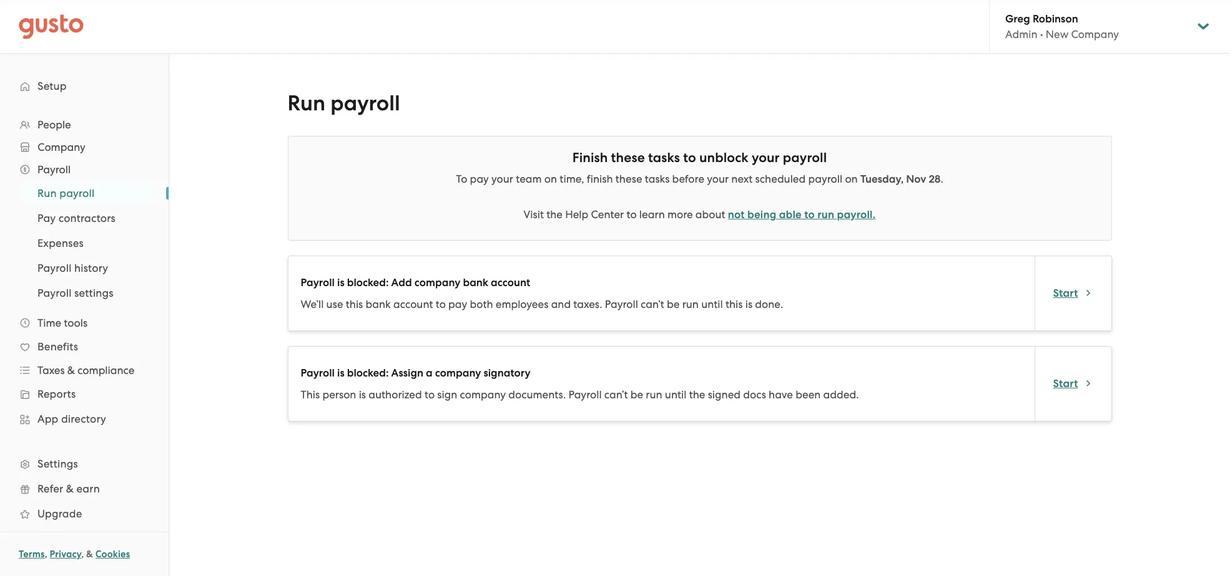 Task type: vqa. For each thing, say whether or not it's contained in the screenshot.
february
no



Task type: locate. For each thing, give the bounding box(es) containing it.
pay right to
[[470, 173, 489, 185]]

1 horizontal spatial can't
[[641, 298, 664, 311]]

0 vertical spatial &
[[67, 365, 75, 377]]

0 horizontal spatial account
[[393, 298, 433, 311]]

the left signed
[[689, 389, 705, 402]]

, left privacy on the bottom left of page
[[45, 549, 47, 561]]

to down payroll is blocked: add company bank account
[[436, 298, 446, 311]]

taxes & compliance button
[[12, 360, 156, 382]]

bank up both
[[463, 277, 488, 290]]

1 horizontal spatial run
[[682, 298, 699, 311]]

until left done.
[[701, 298, 723, 311]]

& left earn
[[66, 483, 74, 496]]

time
[[37, 317, 61, 330]]

payroll for payroll
[[37, 164, 71, 176]]

both
[[470, 298, 493, 311]]

finish
[[587, 173, 613, 185]]

1 vertical spatial start
[[1053, 377, 1078, 391]]

blocked: for assign
[[347, 367, 389, 380]]

to right able
[[804, 209, 815, 222]]

0 vertical spatial account
[[491, 277, 530, 290]]

1 vertical spatial run
[[682, 298, 699, 311]]

1 vertical spatial these
[[616, 173, 642, 185]]

0 horizontal spatial ,
[[45, 549, 47, 561]]

1 horizontal spatial on
[[845, 173, 858, 185]]

until left signed
[[665, 389, 687, 402]]

1 blocked: from the top
[[347, 277, 389, 290]]

& right taxes
[[67, 365, 75, 377]]

add
[[391, 277, 412, 290]]

1 horizontal spatial be
[[667, 298, 680, 311]]

company up sign
[[435, 367, 481, 380]]

pay contractors link
[[22, 207, 156, 230]]

1 horizontal spatial the
[[689, 389, 705, 402]]

0 horizontal spatial until
[[665, 389, 687, 402]]

payroll for payroll settings
[[37, 287, 72, 300]]

1 horizontal spatial bank
[[463, 277, 488, 290]]

0 vertical spatial these
[[611, 150, 645, 166]]

payroll is blocked: assign a company signatory
[[301, 367, 531, 380]]

this person is authorized to sign company documents. payroll can't be run until the signed docs have been added.
[[301, 389, 859, 402]]

1 start from the top
[[1053, 287, 1078, 300]]

your down unblock
[[707, 173, 729, 185]]

1 vertical spatial company
[[435, 367, 481, 380]]

this right use
[[346, 298, 363, 311]]

reports link
[[12, 383, 156, 406]]

company down signatory
[[460, 389, 506, 402]]

start link
[[1053, 286, 1093, 301], [1053, 377, 1093, 392]]

payroll up this
[[301, 367, 335, 380]]

next
[[731, 173, 753, 185]]

tasks up before
[[648, 150, 680, 166]]

the inside visit the help center to learn more about not being able to run payroll.
[[546, 209, 563, 221]]

1 this from the left
[[346, 298, 363, 311]]

sign
[[437, 389, 457, 402]]

to
[[683, 150, 696, 166], [627, 209, 637, 221], [804, 209, 815, 222], [436, 298, 446, 311], [425, 389, 435, 402]]

0 vertical spatial company
[[414, 277, 460, 290]]

pay left both
[[448, 298, 467, 311]]

1 vertical spatial tasks
[[645, 173, 670, 185]]

2 start from the top
[[1053, 377, 1078, 391]]

payroll is blocked: add company bank account
[[301, 277, 530, 290]]

0 vertical spatial company
[[1071, 28, 1119, 41]]

company inside dropdown button
[[37, 141, 85, 154]]

28
[[929, 173, 941, 186]]

new
[[1046, 28, 1069, 41]]

signatory
[[484, 367, 531, 380]]

1 vertical spatial blocked:
[[347, 367, 389, 380]]

1 vertical spatial pay
[[448, 298, 467, 311]]

1 vertical spatial run payroll
[[37, 187, 95, 200]]

be
[[667, 298, 680, 311], [631, 389, 643, 402]]

& inside dropdown button
[[67, 365, 75, 377]]

these right "finish"
[[616, 173, 642, 185]]

1 vertical spatial be
[[631, 389, 643, 402]]

tasks left before
[[645, 173, 670, 185]]

terms , privacy , & cookies
[[19, 549, 130, 561]]

pay
[[470, 173, 489, 185], [448, 298, 467, 311]]

2 vertical spatial run
[[646, 389, 662, 402]]

settings link
[[12, 453, 156, 476]]

payroll
[[37, 164, 71, 176], [37, 262, 72, 275], [301, 277, 335, 290], [37, 287, 72, 300], [605, 298, 638, 311], [301, 367, 335, 380], [568, 389, 602, 402]]

2 list from the top
[[0, 181, 169, 306]]

0 vertical spatial until
[[701, 298, 723, 311]]

team
[[516, 173, 542, 185]]

history
[[74, 262, 108, 275]]

time,
[[560, 173, 584, 185]]

2 blocked: from the top
[[347, 367, 389, 380]]

people button
[[12, 114, 156, 136]]

payroll history
[[37, 262, 108, 275]]

company right "add"
[[414, 277, 460, 290]]

0 horizontal spatial on
[[544, 173, 557, 185]]

people
[[37, 119, 71, 131]]

pay
[[37, 212, 56, 225]]

1 horizontal spatial this
[[726, 298, 743, 311]]

company
[[414, 277, 460, 290], [435, 367, 481, 380], [460, 389, 506, 402]]

&
[[67, 365, 75, 377], [66, 483, 74, 496], [86, 549, 93, 561]]

being
[[747, 209, 776, 222]]

account up employees
[[491, 277, 530, 290]]

0 vertical spatial pay
[[470, 173, 489, 185]]

can't
[[641, 298, 664, 311], [604, 389, 628, 402]]

0 vertical spatial run payroll
[[288, 91, 400, 116]]

run
[[288, 91, 325, 116], [37, 187, 57, 200]]

1 vertical spatial run
[[37, 187, 57, 200]]

, left cookies button
[[81, 549, 84, 561]]

list containing run payroll
[[0, 181, 169, 306]]

cookies button
[[95, 548, 130, 563]]

1 vertical spatial &
[[66, 483, 74, 496]]

this left done.
[[726, 298, 743, 311]]

1 horizontal spatial run payroll
[[288, 91, 400, 116]]

these
[[611, 150, 645, 166], [616, 173, 642, 185]]

2 vertical spatial &
[[86, 549, 93, 561]]

on left time,
[[544, 173, 557, 185]]

payroll for payroll history
[[37, 262, 72, 275]]

your left team
[[491, 173, 513, 185]]

list
[[0, 114, 169, 552], [0, 181, 169, 306]]

payroll up time
[[37, 287, 72, 300]]

to up before
[[683, 150, 696, 166]]

blocked: left "add"
[[347, 277, 389, 290]]

0 vertical spatial run
[[817, 209, 834, 222]]

company button
[[12, 136, 156, 159]]

payroll history link
[[22, 257, 156, 280]]

nov
[[906, 173, 926, 186]]

bank
[[463, 277, 488, 290], [366, 298, 391, 311]]

1 horizontal spatial ,
[[81, 549, 84, 561]]

1 list from the top
[[0, 114, 169, 552]]

the right 'visit'
[[546, 209, 563, 221]]

•
[[1040, 28, 1043, 41]]

0 vertical spatial be
[[667, 298, 680, 311]]

done.
[[755, 298, 783, 311]]

1 horizontal spatial run
[[288, 91, 325, 116]]

blocked: up authorized
[[347, 367, 389, 380]]

company right new
[[1071, 28, 1119, 41]]

we'll use this bank account to pay both employees and taxes. payroll can't be run until this is done.
[[301, 298, 783, 311]]

payroll down company dropdown button
[[37, 164, 71, 176]]

0 horizontal spatial run payroll
[[37, 187, 95, 200]]

0 vertical spatial start link
[[1053, 286, 1093, 301]]

is
[[337, 277, 344, 290], [745, 298, 752, 311], [337, 367, 344, 380], [359, 389, 366, 402]]

run payroll
[[288, 91, 400, 116], [37, 187, 95, 200]]

0 vertical spatial bank
[[463, 277, 488, 290]]

1 vertical spatial account
[[393, 298, 433, 311]]

0 horizontal spatial the
[[546, 209, 563, 221]]

1 on from the left
[[544, 173, 557, 185]]

payroll up the "we'll" at bottom
[[301, 277, 335, 290]]

account
[[491, 277, 530, 290], [393, 298, 433, 311]]

1 vertical spatial start link
[[1053, 377, 1093, 392]]

2 horizontal spatial your
[[752, 150, 780, 166]]

2 horizontal spatial run
[[817, 209, 834, 222]]

& left cookies button
[[86, 549, 93, 561]]

payroll right taxes.
[[605, 298, 638, 311]]

a
[[426, 367, 433, 380]]

payroll
[[330, 91, 400, 116], [783, 150, 827, 166], [808, 173, 842, 185], [59, 187, 95, 200]]

payroll inside dropdown button
[[37, 164, 71, 176]]

on
[[544, 173, 557, 185], [845, 173, 858, 185]]

1 horizontal spatial pay
[[470, 173, 489, 185]]

0 vertical spatial run
[[288, 91, 325, 116]]

settings
[[37, 458, 78, 471]]

0 horizontal spatial bank
[[366, 298, 391, 311]]

0 vertical spatial the
[[546, 209, 563, 221]]

this
[[346, 298, 363, 311], [726, 298, 743, 311]]

0 horizontal spatial be
[[631, 389, 643, 402]]

to left sign
[[425, 389, 435, 402]]

account down payroll is blocked: add company bank account
[[393, 298, 433, 311]]

,
[[45, 549, 47, 561], [81, 549, 84, 561]]

your
[[752, 150, 780, 166], [491, 173, 513, 185], [707, 173, 729, 185]]

0 horizontal spatial this
[[346, 298, 363, 311]]

payroll down expenses at the left of page
[[37, 262, 72, 275]]

bank down payroll is blocked: add company bank account
[[366, 298, 391, 311]]

1 vertical spatial company
[[37, 141, 85, 154]]

0 horizontal spatial run
[[37, 187, 57, 200]]

tasks
[[648, 150, 680, 166], [645, 173, 670, 185]]

1 horizontal spatial company
[[1071, 28, 1119, 41]]

payroll for payroll is blocked: assign a company signatory
[[301, 367, 335, 380]]

2 start link from the top
[[1053, 377, 1093, 392]]

greg
[[1005, 12, 1030, 26]]

0 vertical spatial blocked:
[[347, 277, 389, 290]]

company inside greg robinson admin • new company
[[1071, 28, 1119, 41]]

on left tuesday,
[[845, 173, 858, 185]]

your up scheduled on the top right
[[752, 150, 780, 166]]

these up "finish"
[[611, 150, 645, 166]]

0 horizontal spatial run
[[646, 389, 662, 402]]

1 start link from the top
[[1053, 286, 1093, 301]]

1 vertical spatial the
[[689, 389, 705, 402]]

payroll inside to pay your team on time, finish these tasks before your next scheduled payroll on tuesday, nov 28 .
[[808, 173, 842, 185]]

to left learn
[[627, 209, 637, 221]]

0 horizontal spatial company
[[37, 141, 85, 154]]

0 horizontal spatial can't
[[604, 389, 628, 402]]

list containing people
[[0, 114, 169, 552]]

terms
[[19, 549, 45, 561]]

1 vertical spatial bank
[[366, 298, 391, 311]]

0 vertical spatial start
[[1053, 287, 1078, 300]]

authorized
[[369, 389, 422, 402]]

taxes & compliance
[[37, 365, 135, 377]]

run payroll link
[[22, 182, 156, 205]]

company
[[1071, 28, 1119, 41], [37, 141, 85, 154]]

0 vertical spatial can't
[[641, 298, 664, 311]]

company down people
[[37, 141, 85, 154]]

0 horizontal spatial pay
[[448, 298, 467, 311]]

center
[[591, 209, 624, 221]]



Task type: describe. For each thing, give the bounding box(es) containing it.
time tools
[[37, 317, 88, 330]]

have
[[769, 389, 793, 402]]

0 vertical spatial tasks
[[648, 150, 680, 166]]

& for earn
[[66, 483, 74, 496]]

assign
[[391, 367, 423, 380]]

upgrade
[[37, 508, 82, 521]]

is up person
[[337, 367, 344, 380]]

able
[[779, 209, 802, 222]]

scheduled
[[755, 173, 806, 185]]

privacy link
[[50, 549, 81, 561]]

1 vertical spatial can't
[[604, 389, 628, 402]]

benefits link
[[12, 336, 156, 358]]

is up use
[[337, 277, 344, 290]]

0 horizontal spatial your
[[491, 173, 513, 185]]

been
[[796, 389, 821, 402]]

1 , from the left
[[45, 549, 47, 561]]

visit
[[524, 209, 544, 221]]

person
[[322, 389, 356, 402]]

before
[[672, 173, 704, 185]]

upgrade link
[[12, 503, 156, 526]]

finish
[[572, 150, 608, 166]]

gusto navigation element
[[0, 54, 169, 572]]

is right person
[[359, 389, 366, 402]]

robinson
[[1033, 12, 1078, 26]]

2 this from the left
[[726, 298, 743, 311]]

time tools button
[[12, 312, 156, 335]]

reports
[[37, 388, 76, 401]]

we'll
[[301, 298, 324, 311]]

more
[[667, 209, 693, 221]]

admin
[[1005, 28, 1038, 41]]

app
[[37, 413, 58, 426]]

pay inside to pay your team on time, finish these tasks before your next scheduled payroll on tuesday, nov 28 .
[[470, 173, 489, 185]]

2 vertical spatial company
[[460, 389, 506, 402]]

help
[[565, 209, 588, 221]]

tools
[[64, 317, 88, 330]]

taxes.
[[573, 298, 602, 311]]

to inside visit the help center to learn more about not being able to run payroll.
[[627, 209, 637, 221]]

taxes
[[37, 365, 65, 377]]

is left done.
[[745, 298, 752, 311]]

these inside to pay your team on time, finish these tasks before your next scheduled payroll on tuesday, nov 28 .
[[616, 173, 642, 185]]

documents.
[[508, 389, 566, 402]]

app directory
[[37, 413, 106, 426]]

payroll settings link
[[22, 282, 156, 305]]

blocked: for add
[[347, 277, 389, 290]]

settings
[[74, 287, 113, 300]]

refer & earn
[[37, 483, 100, 496]]

to
[[456, 173, 467, 185]]

and
[[551, 298, 571, 311]]

benefits
[[37, 341, 78, 353]]

app directory link
[[12, 408, 156, 431]]

expenses link
[[22, 232, 156, 255]]

payroll inside the gusto navigation element
[[59, 187, 95, 200]]

1 horizontal spatial your
[[707, 173, 729, 185]]

pay contractors
[[37, 212, 115, 225]]

start for signatory
[[1053, 377, 1078, 391]]

refer
[[37, 483, 63, 496]]

tasks inside to pay your team on time, finish these tasks before your next scheduled payroll on tuesday, nov 28 .
[[645, 173, 670, 185]]

start link for payroll is blocked: add company bank account
[[1053, 286, 1093, 301]]

setup link
[[12, 75, 156, 97]]

2 on from the left
[[845, 173, 858, 185]]

expenses
[[37, 237, 84, 250]]

use
[[326, 298, 343, 311]]

1 horizontal spatial until
[[701, 298, 723, 311]]

tuesday,
[[860, 173, 904, 186]]

.
[[941, 173, 943, 185]]

& for compliance
[[67, 365, 75, 377]]

terms link
[[19, 549, 45, 561]]

contractors
[[59, 212, 115, 225]]

finish these tasks to unblock your payroll
[[572, 150, 827, 166]]

1 vertical spatial until
[[665, 389, 687, 402]]

cookies
[[95, 549, 130, 561]]

payroll for payroll is blocked: add company bank account
[[301, 277, 335, 290]]

earn
[[76, 483, 100, 496]]

this
[[301, 389, 320, 402]]

visit the help center to learn more about not being able to run payroll.
[[524, 209, 876, 222]]

1 horizontal spatial account
[[491, 277, 530, 290]]

directory
[[61, 413, 106, 426]]

employees
[[496, 298, 549, 311]]

unblock
[[699, 150, 749, 166]]

start for account
[[1053, 287, 1078, 300]]

setup
[[37, 80, 67, 92]]

docs
[[743, 389, 766, 402]]

start link for payroll is blocked: assign a company signatory
[[1053, 377, 1093, 392]]

compliance
[[77, 365, 135, 377]]

privacy
[[50, 549, 81, 561]]

payroll button
[[12, 159, 156, 181]]

not being able to run payroll. link
[[728, 209, 876, 222]]

payroll right 'documents.' at the left bottom of page
[[568, 389, 602, 402]]

to pay your team on time, finish these tasks before your next scheduled payroll on tuesday, nov 28 .
[[456, 173, 943, 186]]

payroll.
[[837, 209, 876, 222]]

run payroll inside run payroll link
[[37, 187, 95, 200]]

refer & earn link
[[12, 478, 156, 501]]

2 , from the left
[[81, 549, 84, 561]]

payroll settings
[[37, 287, 113, 300]]

learn
[[639, 209, 665, 221]]

signed
[[708, 389, 741, 402]]

home image
[[19, 14, 84, 39]]

run inside the gusto navigation element
[[37, 187, 57, 200]]

about
[[696, 209, 725, 221]]

not
[[728, 209, 745, 222]]



